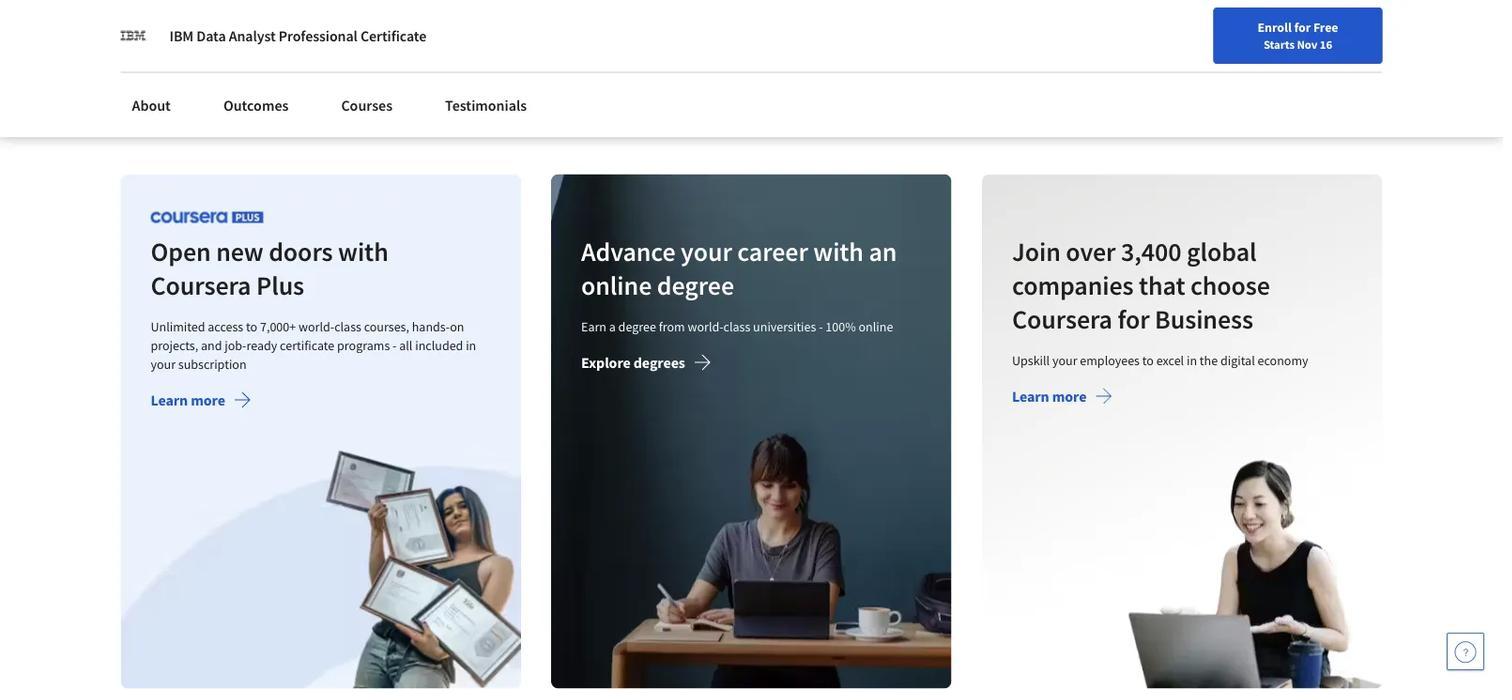 Task type: locate. For each thing, give the bounding box(es) containing it.
0 horizontal spatial with
[[338, 235, 388, 268]]

choose
[[1190, 268, 1270, 301]]

coursera image
[[23, 15, 142, 45]]

more down employees
[[1052, 387, 1087, 406]]

class
[[334, 318, 361, 335], [724, 318, 751, 335]]

join
[[1012, 235, 1061, 268]]

1 vertical spatial coursera
[[1012, 302, 1113, 335]]

professional
[[279, 26, 358, 45]]

degree up from
[[657, 268, 734, 301]]

0 horizontal spatial world-
[[299, 318, 334, 335]]

0 vertical spatial online
[[581, 268, 652, 301]]

1 with from the left
[[338, 235, 388, 268]]

ibm
[[169, 26, 194, 45]]

1 horizontal spatial in
[[1187, 352, 1197, 368]]

learn more link
[[1012, 387, 1113, 410], [151, 391, 252, 414]]

your right upskill
[[1052, 352, 1077, 368]]

advance your career with an online degree
[[581, 235, 897, 301]]

2 horizontal spatial your
[[1052, 352, 1077, 368]]

- left 100%
[[819, 318, 823, 335]]

online
[[581, 268, 652, 301], [859, 318, 893, 335]]

None search field
[[268, 12, 718, 49]]

in right 'included'
[[466, 337, 476, 353]]

0 vertical spatial degree
[[657, 268, 734, 301]]

degree
[[657, 268, 734, 301], [619, 318, 656, 335]]

coursera
[[151, 268, 251, 301], [1012, 302, 1113, 335]]

python or r for data analysis: which should i learn?
[[136, 16, 365, 54]]

0 horizontal spatial article
[[136, 100, 171, 117]]

degree right a
[[619, 318, 656, 335]]

and up subscription
[[201, 337, 222, 353]]

access
[[208, 318, 243, 335]]

what is predictive analytics? benefits, examples, and more
[[1082, 16, 1322, 54]]

- inside unlimited access to 7,000+ world-class courses, hands-on projects, and job-ready certificate programs - all included in your subscription
[[393, 337, 397, 353]]

your inside unlimited access to 7,000+ world-class courses, hands-on projects, and job-ready certificate programs - all included in your subscription
[[151, 355, 176, 372]]

should
[[136, 35, 181, 54]]

for inside join over 3,400 global companies that choose coursera for business
[[1118, 302, 1150, 335]]

for inside enroll for free starts nov 16
[[1294, 19, 1311, 36]]

1 horizontal spatial with
[[814, 235, 864, 268]]

your for advance
[[681, 235, 732, 268]]

- left all
[[393, 337, 397, 353]]

learn down upskill
[[1012, 387, 1049, 406]]

world- inside unlimited access to 7,000+ world-class courses, hands-on projects, and job-ready certificate programs - all included in your subscription
[[299, 318, 334, 335]]

1 class from the left
[[334, 318, 361, 335]]

online down advance
[[581, 268, 652, 301]]

0 horizontal spatial coursera
[[151, 268, 251, 301]]

data right 'learn?'
[[234, 16, 263, 35]]

and inside what is predictive analytics? benefits, examples, and more
[[1150, 35, 1174, 54]]

2 class from the left
[[724, 318, 751, 335]]

coursera down companies
[[1012, 302, 1113, 335]]

explore
[[581, 353, 631, 372]]

to
[[246, 318, 257, 335], [1142, 352, 1154, 368]]

2 with from the left
[[814, 235, 864, 268]]

2 world- from the left
[[688, 318, 724, 335]]

1 horizontal spatial coursera
[[1012, 302, 1113, 335]]

0 horizontal spatial to
[[246, 318, 257, 335]]

0 horizontal spatial for
[[213, 16, 231, 35]]

benefits,
[[1266, 16, 1322, 35]]

class left universities
[[724, 318, 751, 335]]

more
[[1052, 387, 1087, 406], [191, 391, 225, 409]]

plus
[[256, 268, 304, 301]]

outcomes
[[223, 96, 289, 115]]

0 vertical spatial to
[[246, 318, 257, 335]]

python
[[136, 16, 182, 35]]

world- right from
[[688, 318, 724, 335]]

0 vertical spatial and
[[1150, 35, 1174, 54]]

1 horizontal spatial article
[[451, 100, 486, 117]]

1 horizontal spatial and
[[1150, 35, 1174, 54]]

for up nov
[[1294, 19, 1311, 36]]

and
[[1150, 35, 1174, 54], [201, 337, 222, 353]]

data right i
[[197, 26, 226, 45]]

what is predictive analytics? benefits, examples, and more link
[[1067, 0, 1368, 129]]

learn more
[[1012, 387, 1087, 406], [151, 391, 225, 409]]

analytics?
[[1199, 16, 1263, 35]]

for
[[213, 16, 231, 35], [1294, 19, 1311, 36], [1118, 302, 1150, 335]]

world- up certificate
[[299, 318, 334, 335]]

1 vertical spatial online
[[859, 318, 893, 335]]

for down that
[[1118, 302, 1150, 335]]

earn a degree from world-class universities - 100% online
[[581, 318, 893, 335]]

with
[[338, 235, 388, 268], [814, 235, 864, 268]]

learn more down subscription
[[151, 391, 225, 409]]

hands-
[[412, 318, 450, 335]]

data inside python or r for data analysis: which should i learn?
[[234, 16, 263, 35]]

programs
[[337, 337, 390, 353]]

in left the
[[1187, 352, 1197, 368]]

2 article from the left
[[451, 100, 486, 117]]

your left career
[[681, 235, 732, 268]]

business
[[1155, 302, 1253, 335]]

to up ready
[[246, 318, 257, 335]]

0 horizontal spatial learn more
[[151, 391, 225, 409]]

your
[[681, 235, 732, 268], [1052, 352, 1077, 368], [151, 355, 176, 372]]

subscription
[[178, 355, 247, 372]]

for inside python or r for data analysis: which should i learn?
[[213, 16, 231, 35]]

with right 'doors'
[[338, 235, 388, 268]]

unlimited
[[151, 318, 205, 335]]

unlimited access to 7,000+ world-class courses, hands-on projects, and job-ready certificate programs - all included in your subscription
[[151, 318, 476, 372]]

an
[[869, 235, 897, 268]]

learn more link down upskill
[[1012, 387, 1113, 410]]

article link
[[436, 0, 737, 129]]

over
[[1066, 235, 1116, 268]]

for right r
[[213, 16, 231, 35]]

learn more down upskill
[[1012, 387, 1087, 406]]

ready
[[246, 337, 277, 353]]

examples,
[[1082, 35, 1147, 54]]

show notifications image
[[1250, 23, 1272, 46]]

0 horizontal spatial and
[[201, 337, 222, 353]]

degree inside advance your career with an online degree
[[657, 268, 734, 301]]

coursera plus image
[[151, 211, 263, 223]]

1 horizontal spatial to
[[1142, 352, 1154, 368]]

with left an
[[814, 235, 864, 268]]

more down subscription
[[191, 391, 225, 409]]

universities
[[753, 318, 816, 335]]

1 vertical spatial to
[[1142, 352, 1154, 368]]

upskill your employees to excel in the digital economy
[[1012, 352, 1308, 368]]

enroll for free starts nov 16
[[1258, 19, 1339, 52]]

0 horizontal spatial your
[[151, 355, 176, 372]]

from
[[659, 318, 685, 335]]

learn down projects,
[[151, 391, 188, 409]]

nov
[[1297, 37, 1318, 52]]

your down projects,
[[151, 355, 176, 372]]

0 horizontal spatial class
[[334, 318, 361, 335]]

in
[[466, 337, 476, 353], [1187, 352, 1197, 368]]

class up programs
[[334, 318, 361, 335]]

with inside open new doors with coursera plus
[[338, 235, 388, 268]]

0 horizontal spatial learn
[[151, 391, 188, 409]]

join over 3,400 global companies that choose coursera for business
[[1012, 235, 1270, 335]]

1 horizontal spatial world-
[[688, 318, 724, 335]]

to left excel
[[1142, 352, 1154, 368]]

job-
[[225, 337, 246, 353]]

learn more link down subscription
[[151, 391, 252, 414]]

0 horizontal spatial -
[[393, 337, 397, 353]]

1 vertical spatial and
[[201, 337, 222, 353]]

1 world- from the left
[[299, 318, 334, 335]]

ibm image
[[121, 23, 147, 49]]

0 horizontal spatial online
[[581, 268, 652, 301]]

learn
[[1012, 387, 1049, 406], [151, 391, 188, 409]]

your inside advance your career with an online degree
[[681, 235, 732, 268]]

outcomes link
[[212, 85, 300, 126]]

1 horizontal spatial for
[[1118, 302, 1150, 335]]

online inside advance your career with an online degree
[[581, 268, 652, 301]]

coursera down open
[[151, 268, 251, 301]]

and inside unlimited access to 7,000+ world-class courses, hands-on projects, and job-ready certificate programs - all included in your subscription
[[201, 337, 222, 353]]

-
[[819, 318, 823, 335], [393, 337, 397, 353]]

1 horizontal spatial learn
[[1012, 387, 1049, 406]]

2 horizontal spatial for
[[1294, 19, 1311, 36]]

and left more
[[1150, 35, 1174, 54]]

online right 100%
[[859, 318, 893, 335]]

data
[[234, 16, 263, 35], [197, 26, 226, 45]]

class inside unlimited access to 7,000+ world-class courses, hands-on projects, and job-ready certificate programs - all included in your subscription
[[334, 318, 361, 335]]

1 vertical spatial degree
[[619, 318, 656, 335]]

on
[[450, 318, 464, 335]]

with inside advance your career with an online degree
[[814, 235, 864, 268]]

which
[[325, 16, 365, 35]]

0 horizontal spatial in
[[466, 337, 476, 353]]

world-
[[299, 318, 334, 335], [688, 318, 724, 335]]

with for career
[[814, 235, 864, 268]]

0 vertical spatial -
[[819, 318, 823, 335]]

1 horizontal spatial data
[[234, 16, 263, 35]]

1 horizontal spatial class
[[724, 318, 751, 335]]

with for doors
[[338, 235, 388, 268]]

1 horizontal spatial your
[[681, 235, 732, 268]]

0 vertical spatial coursera
[[151, 268, 251, 301]]

1 horizontal spatial learn more
[[1012, 387, 1087, 406]]

testimonials
[[445, 96, 527, 115]]

1 vertical spatial -
[[393, 337, 397, 353]]

i
[[184, 35, 188, 54]]



Task type: describe. For each thing, give the bounding box(es) containing it.
testimonials link
[[434, 85, 538, 126]]

in inside unlimited access to 7,000+ world-class courses, hands-on projects, and job-ready certificate programs - all included in your subscription
[[466, 337, 476, 353]]

0 horizontal spatial learn more link
[[151, 391, 252, 414]]

career
[[738, 235, 808, 268]]

included
[[415, 337, 463, 353]]

3,400
[[1121, 235, 1182, 268]]

certificate
[[360, 26, 426, 45]]

analyst
[[229, 26, 276, 45]]

advance
[[581, 235, 676, 268]]

is
[[1118, 16, 1129, 35]]

1 horizontal spatial more
[[1052, 387, 1087, 406]]

courses
[[341, 96, 393, 115]]

open
[[151, 235, 211, 268]]

a
[[609, 318, 616, 335]]

class for universities
[[724, 318, 751, 335]]

explore degrees
[[581, 353, 685, 372]]

ibm data analyst professional certificate
[[169, 26, 426, 45]]

0 horizontal spatial more
[[191, 391, 225, 409]]

coursera inside join over 3,400 global companies that choose coursera for business
[[1012, 302, 1113, 335]]

economy
[[1258, 352, 1308, 368]]

earn
[[581, 318, 607, 335]]

about link
[[121, 85, 182, 126]]

or
[[185, 16, 198, 35]]

all
[[399, 337, 413, 353]]

degrees
[[634, 353, 685, 372]]

open new doors with coursera plus
[[151, 235, 388, 301]]

upskill
[[1012, 352, 1050, 368]]

about
[[132, 96, 171, 115]]

r
[[201, 16, 210, 35]]

new
[[216, 235, 264, 268]]

certificate
[[280, 337, 335, 353]]

global
[[1187, 235, 1257, 268]]

100%
[[826, 318, 856, 335]]

7,000+
[[260, 318, 296, 335]]

0 horizontal spatial data
[[197, 26, 226, 45]]

free
[[1314, 19, 1339, 36]]

companies
[[1012, 268, 1134, 301]]

what
[[1082, 16, 1115, 35]]

analysis:
[[266, 16, 323, 35]]

1 horizontal spatial -
[[819, 318, 823, 335]]

your for upskill
[[1052, 352, 1077, 368]]

world- for 7,000+
[[299, 318, 334, 335]]

digital
[[1220, 352, 1255, 368]]

the
[[1200, 352, 1218, 368]]

coursera inside open new doors with coursera plus
[[151, 268, 251, 301]]

learn?
[[191, 35, 233, 54]]

world- for from
[[688, 318, 724, 335]]

courses link
[[330, 85, 404, 126]]

to inside unlimited access to 7,000+ world-class courses, hands-on projects, and job-ready certificate programs - all included in your subscription
[[246, 318, 257, 335]]

class for courses,
[[334, 318, 361, 335]]

predictive
[[1131, 16, 1196, 35]]

16
[[1320, 37, 1333, 52]]

starts
[[1264, 37, 1295, 52]]

employees
[[1080, 352, 1140, 368]]

projects,
[[151, 337, 198, 353]]

1 horizontal spatial online
[[859, 318, 893, 335]]

doors
[[269, 235, 333, 268]]

courses,
[[364, 318, 409, 335]]

excel
[[1156, 352, 1184, 368]]

explore degrees link
[[581, 353, 712, 376]]

enroll
[[1258, 19, 1292, 36]]

1 article from the left
[[136, 100, 171, 117]]

1 horizontal spatial learn more link
[[1012, 387, 1113, 410]]

help center image
[[1454, 640, 1477, 663]]

that
[[1139, 268, 1185, 301]]

more
[[1177, 35, 1209, 54]]



Task type: vqa. For each thing, say whether or not it's contained in the screenshot.
what is predictive analytics? benefits, examples, and more link on the top right of page
yes



